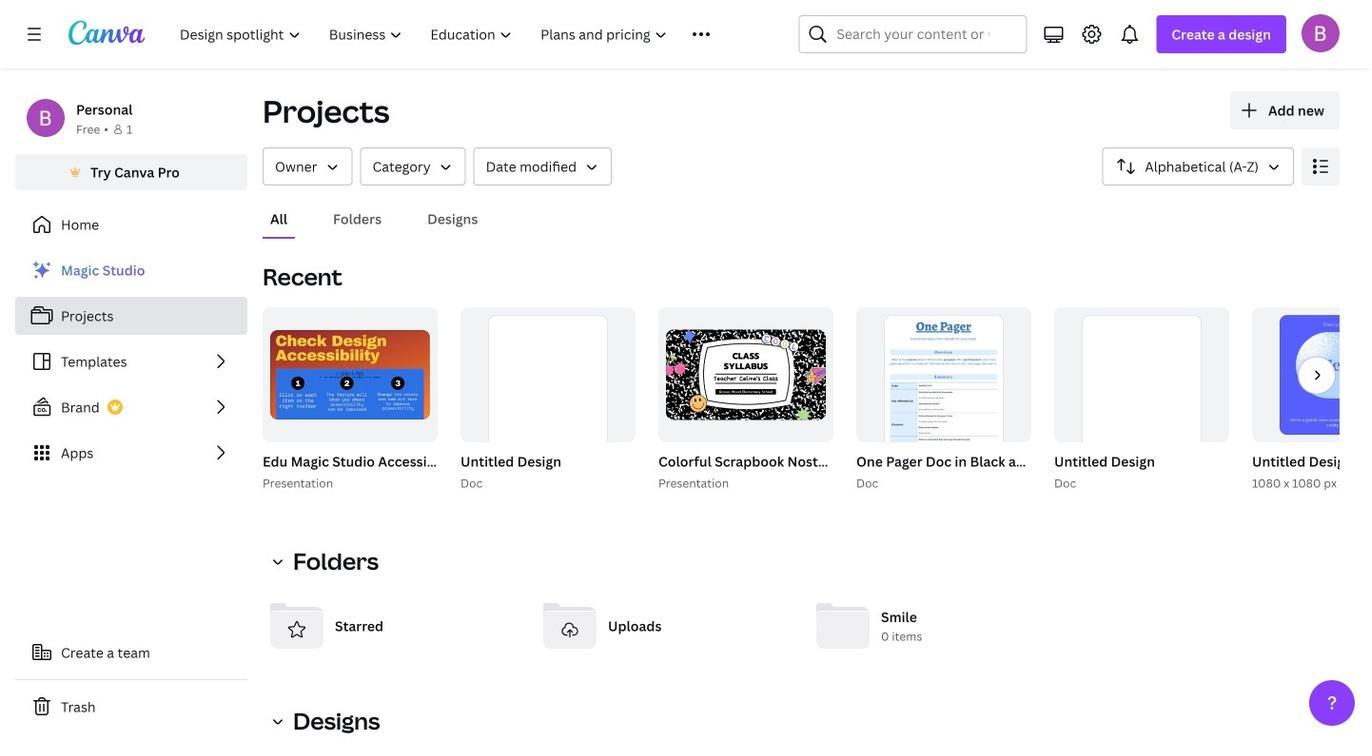 Task type: locate. For each thing, give the bounding box(es) containing it.
top level navigation element
[[167, 15, 753, 53], [167, 15, 753, 53]]

3 group from the left
[[457, 307, 636, 493]]

2 group from the left
[[263, 307, 438, 443]]

list
[[15, 251, 247, 472]]

Search search field
[[837, 16, 989, 52]]

region
[[263, 737, 1340, 741]]

None search field
[[799, 15, 1027, 53]]

group
[[259, 307, 619, 493], [263, 307, 438, 443], [457, 307, 636, 493], [461, 307, 636, 485], [655, 307, 1139, 493], [659, 307, 834, 443], [853, 307, 1344, 493], [857, 307, 1032, 485], [1051, 307, 1230, 493], [1054, 307, 1230, 485], [1249, 307, 1370, 493], [1252, 307, 1370, 443]]

9 group from the left
[[1051, 307, 1230, 493]]

7 group from the left
[[853, 307, 1344, 493]]

Owner button
[[263, 148, 353, 186]]

5 group from the left
[[655, 307, 1139, 493]]

11 group from the left
[[1249, 307, 1370, 493]]

Category button
[[360, 148, 466, 186]]



Task type: describe. For each thing, give the bounding box(es) containing it.
1 group from the left
[[259, 307, 619, 493]]

bob builder image
[[1302, 14, 1340, 52]]

8 group from the left
[[857, 307, 1032, 485]]

4 group from the left
[[461, 307, 636, 485]]

12 group from the left
[[1252, 307, 1370, 443]]

10 group from the left
[[1054, 307, 1230, 485]]

Sort by button
[[1102, 148, 1294, 186]]

Date modified button
[[474, 148, 612, 186]]

6 group from the left
[[659, 307, 834, 443]]



Task type: vqa. For each thing, say whether or not it's contained in the screenshot.
the 1 for 1 of 2
no



